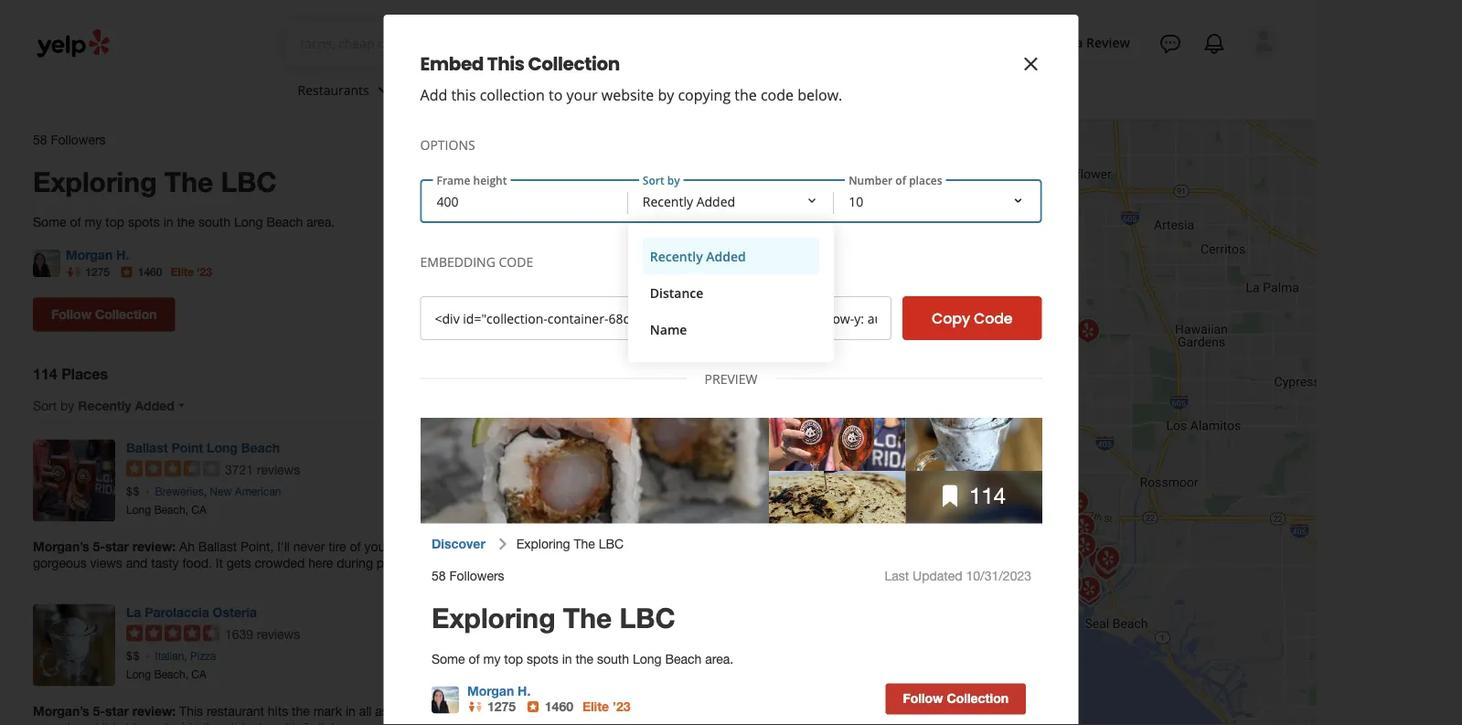 Task type: locate. For each thing, give the bounding box(es) containing it.
1 vertical spatial ca
[[191, 668, 207, 681]]

5- down la parolaccia osteria image
[[93, 703, 105, 719]]

by right 'sort' in the bottom left of the page
[[60, 398, 74, 413]]

reviews right 1639 at the bottom of page
[[257, 627, 300, 642]]

0 horizontal spatial by
[[60, 398, 74, 413]]

code
[[499, 253, 533, 270], [974, 308, 1013, 329]]

ballast point long beach
[[126, 440, 280, 455]]

your
[[567, 85, 598, 105]]

1 vertical spatial reviews
[[257, 627, 300, 642]]

0 vertical spatial review:
[[132, 539, 176, 554]]

by right the website
[[658, 85, 674, 105]]

2 morgan's from the top
[[33, 703, 89, 719]]

1 morgan's 5-star review: from the top
[[33, 539, 179, 554]]

added up ballast
[[135, 398, 174, 413]]

0 vertical spatial morgan's
[[33, 539, 89, 554]]

1639
[[225, 627, 253, 642]]

1 review: from the top
[[132, 539, 176, 554]]

morgan's 5-star review:
[[33, 539, 179, 554], [33, 703, 179, 719]]

recently down the places
[[78, 398, 131, 413]]

3721 reviews
[[225, 462, 300, 477]]

1 vertical spatial 5-
[[93, 703, 105, 719]]

morgan's down la parolaccia osteria image
[[33, 703, 89, 719]]

1 beach, from the top
[[154, 503, 188, 516]]

added up "distance" button
[[706, 247, 746, 265]]

1 morgan's 5-star review: link from the top
[[33, 538, 626, 571]]

1 reviews from the top
[[257, 462, 300, 477]]

2 morgan's 5-star review: link from the top
[[33, 703, 626, 725]]

italian , pizza
[[155, 650, 216, 663]]

recently
[[650, 247, 703, 265], [78, 398, 131, 413]]

embed inside dialog
[[420, 51, 484, 77]]

5- down ballast point long beach image
[[93, 539, 105, 554]]

embed collection link
[[524, 298, 626, 313]]

beach, down italian link
[[154, 668, 188, 681]]

morgan's for ballast point long beach
[[33, 539, 89, 554]]

south
[[198, 214, 231, 229]]

, left pizza
[[184, 650, 187, 663]]

1 horizontal spatial by
[[658, 85, 674, 105]]

morgan's down ballast point long beach image
[[33, 539, 89, 554]]

0 vertical spatial morgan's 5-star review: link
[[33, 538, 626, 571]]

italian
[[155, 650, 184, 663]]

Sort by field
[[628, 181, 834, 362]]

beach, for point
[[154, 503, 188, 516]]

1 vertical spatial added
[[135, 398, 174, 413]]

1 horizontal spatial embed
[[524, 298, 565, 313]]

Number of places field
[[834, 181, 1040, 221]]

long up "3721"
[[207, 440, 238, 455]]

1 vertical spatial morgan's 5-star review: link
[[33, 703, 626, 725]]

long down 4.5 star rating image
[[126, 668, 151, 681]]

collection
[[480, 85, 545, 105]]

1 ca from the top
[[191, 503, 207, 516]]

point
[[171, 440, 203, 455]]

review:
[[132, 539, 176, 554], [132, 703, 176, 719]]

$$ for ballast point long beach
[[126, 485, 140, 498]]

places
[[61, 366, 108, 383]]

ballast point long beach link
[[126, 440, 280, 455]]

1 5- from the top
[[93, 539, 105, 554]]

la parolaccia osteria image
[[33, 604, 115, 687]]

1 long beach, ca from the top
[[126, 503, 207, 516]]

ballast point long beach image
[[33, 440, 115, 522]]

la
[[126, 605, 141, 620]]

1 vertical spatial code
[[974, 308, 1013, 329]]

code
[[761, 85, 794, 105]]

, left new
[[204, 485, 207, 498]]

sort by recently added
[[33, 398, 174, 413]]

added
[[706, 247, 746, 265], [135, 398, 174, 413]]

italian link
[[155, 650, 184, 663]]

1 vertical spatial recently
[[78, 398, 131, 413]]

some
[[33, 214, 66, 229]]

0 horizontal spatial the
[[177, 214, 195, 229]]

beach left area.
[[267, 214, 303, 229]]

collection down 1460
[[95, 307, 157, 322]]

morgan's
[[33, 539, 89, 554], [33, 703, 89, 719]]

embed
[[420, 51, 484, 77], [524, 298, 565, 313]]

recently inside button
[[650, 247, 703, 265]]

review: down the breweries link
[[132, 539, 176, 554]]

embed for embed collection report collection
[[524, 298, 565, 313]]

1 vertical spatial beach,
[[154, 668, 188, 681]]

1 star from the top
[[105, 539, 129, 554]]

2 ca from the top
[[191, 668, 207, 681]]

below.
[[798, 85, 843, 105]]

0 vertical spatial code
[[499, 253, 533, 270]]

1 vertical spatial long beach, ca
[[126, 668, 207, 681]]

1 $$ from the top
[[126, 485, 140, 498]]

1 vertical spatial morgan's
[[33, 703, 89, 719]]

name button
[[643, 311, 820, 348]]

of
[[70, 214, 81, 229]]

long
[[234, 214, 263, 229], [207, 440, 238, 455], [126, 503, 151, 516], [126, 668, 151, 681]]

new american link
[[210, 485, 281, 498]]

0 horizontal spatial embed
[[420, 51, 484, 77]]

'23
[[197, 265, 212, 278]]

$$ left italian
[[126, 650, 140, 663]]

collection
[[528, 51, 620, 77], [568, 298, 626, 313], [95, 307, 157, 322], [568, 315, 626, 330]]

beach
[[267, 214, 303, 229], [241, 440, 280, 455]]

5-
[[93, 539, 105, 554], [93, 703, 105, 719]]

0 horizontal spatial recently
[[78, 398, 131, 413]]

0 vertical spatial reviews
[[257, 462, 300, 477]]

long beach, ca down italian link
[[126, 668, 207, 681]]

long beach, ca down "breweries" in the left bottom of the page
[[126, 503, 207, 516]]

code for copy code
[[974, 308, 1013, 329]]

1 horizontal spatial added
[[706, 247, 746, 265]]

5- for ballast point long beach
[[93, 539, 105, 554]]

0 vertical spatial recently
[[650, 247, 703, 265]]

0 vertical spatial ,
[[204, 485, 207, 498]]

0 vertical spatial $$
[[126, 485, 140, 498]]

1 vertical spatial ,
[[184, 650, 187, 663]]

2 morgan's 5-star review: from the top
[[33, 703, 179, 719]]

tacos, cheap dinner, Max's text field
[[300, 34, 540, 52]]

0 horizontal spatial ,
[[184, 650, 187, 663]]

notifications image
[[1204, 33, 1226, 55], [1204, 33, 1226, 55]]

review: for la
[[132, 703, 176, 719]]

ca down pizza
[[191, 668, 207, 681]]

star
[[105, 539, 129, 554], [105, 703, 129, 719]]

ca for 1639
[[191, 668, 207, 681]]

0 vertical spatial morgan's 5-star review:
[[33, 539, 179, 554]]

close image
[[1020, 53, 1042, 75], [1020, 53, 1042, 75]]

name
[[650, 321, 687, 338]]

morgan's 5-star review: for ballast point long beach
[[33, 539, 179, 554]]

code right "copy"
[[974, 308, 1013, 329]]

recently up 'distance' at the top left of page
[[650, 247, 703, 265]]

the
[[735, 85, 757, 105], [177, 214, 195, 229]]

1 horizontal spatial code
[[974, 308, 1013, 329]]

0 horizontal spatial added
[[135, 398, 174, 413]]

0 vertical spatial star
[[105, 539, 129, 554]]

1 horizontal spatial recently
[[650, 247, 703, 265]]

collection up your
[[528, 51, 620, 77]]

0 vertical spatial added
[[706, 247, 746, 265]]

this
[[451, 85, 476, 105]]

0 vertical spatial beach,
[[154, 503, 188, 516]]

2 review: from the top
[[132, 703, 176, 719]]

0 vertical spatial the
[[735, 85, 757, 105]]

embed this collection dialog
[[0, 0, 1462, 725]]

1 vertical spatial review:
[[132, 703, 176, 719]]

the left code
[[735, 85, 757, 105]]

1 vertical spatial by
[[60, 398, 74, 413]]

0 vertical spatial embed
[[420, 51, 484, 77]]

star down la parolaccia osteria image
[[105, 703, 129, 719]]

ca down the 'breweries , new american'
[[191, 503, 207, 516]]

2 beach, from the top
[[154, 668, 188, 681]]

reviews up american in the bottom left of the page
[[257, 462, 300, 477]]

embed up report
[[524, 298, 565, 313]]

1 vertical spatial the
[[177, 214, 195, 229]]

morgan's 5-star review: down la parolaccia osteria image
[[33, 703, 179, 719]]

$$
[[126, 485, 140, 498], [126, 650, 140, 663]]

2 long beach, ca from the top
[[126, 668, 207, 681]]

the right in
[[177, 214, 195, 229]]

0 vertical spatial 5-
[[93, 539, 105, 554]]

morgan
[[66, 247, 113, 262]]

in
[[163, 214, 173, 229]]

1 vertical spatial morgan's 5-star review:
[[33, 703, 179, 719]]

1 morgan's from the top
[[33, 539, 89, 554]]

messages image
[[1160, 33, 1182, 55], [1160, 33, 1182, 55]]

write a review link
[[1032, 26, 1138, 59]]

long beach, ca for point
[[126, 503, 207, 516]]

code right embedding
[[499, 253, 533, 270]]

1460
[[138, 265, 162, 278]]

map region
[[594, 0, 1462, 725]]

code inside button
[[974, 308, 1013, 329]]

recently added
[[650, 247, 746, 265]]

1 vertical spatial $$
[[126, 650, 140, 663]]

2 star from the top
[[105, 703, 129, 719]]

2 5- from the top
[[93, 703, 105, 719]]

,
[[204, 485, 207, 498], [184, 650, 187, 663]]

morgan's 5-star review: up la
[[33, 539, 179, 554]]

0 vertical spatial by
[[658, 85, 674, 105]]

beach, down the breweries link
[[154, 503, 188, 516]]

$$ down 3.5 star rating image
[[126, 485, 140, 498]]

1 vertical spatial embed
[[524, 298, 565, 313]]

0 horizontal spatial code
[[499, 253, 533, 270]]

, for 1639
[[184, 650, 187, 663]]

embed inside embed collection report collection
[[524, 298, 565, 313]]

spots
[[128, 214, 160, 229]]

None search field
[[286, 22, 874, 66]]

website
[[602, 85, 654, 105]]

$$ for la parolaccia osteria
[[126, 650, 140, 663]]

beach up 3721 reviews
[[241, 440, 280, 455]]

embedding
[[420, 253, 496, 270]]

1 horizontal spatial ,
[[204, 485, 207, 498]]

h.
[[116, 247, 129, 262]]

review
[[1087, 33, 1130, 51]]

0 vertical spatial ca
[[191, 503, 207, 516]]

2 reviews from the top
[[257, 627, 300, 642]]

copy
[[932, 308, 970, 329]]

1 vertical spatial star
[[105, 703, 129, 719]]

embed up "this"
[[420, 51, 484, 77]]

long beach, ca
[[126, 503, 207, 516], [126, 668, 207, 681]]

2 $$ from the top
[[126, 650, 140, 663]]

ballast
[[126, 440, 168, 455]]

review: down italian link
[[132, 703, 176, 719]]

write
[[1039, 33, 1073, 51]]

0 vertical spatial long beach, ca
[[126, 503, 207, 516]]

3.5 star rating image
[[126, 461, 219, 477]]

400 number field
[[422, 181, 628, 221]]

1 horizontal spatial the
[[735, 85, 757, 105]]

star up la
[[105, 539, 129, 554]]

morgan's 5-star review: link
[[33, 538, 626, 571], [33, 703, 626, 725]]



Task type: describe. For each thing, give the bounding box(es) containing it.
preview
[[705, 370, 758, 387]]

4.5 star rating image
[[126, 625, 219, 642]]

area.
[[307, 214, 335, 229]]

long right south
[[234, 214, 263, 229]]

elite
[[171, 265, 194, 278]]

sort
[[33, 398, 57, 413]]

, for 3721
[[204, 485, 207, 498]]

morgan's 5-star review: link for 3721 reviews
[[33, 538, 626, 571]]

58 followers
[[33, 132, 106, 147]]

elite '23 link
[[171, 265, 212, 278]]

collection inside button
[[95, 307, 157, 322]]

embed for embed this collection
[[420, 51, 484, 77]]

copy code button
[[903, 296, 1042, 340]]

the inside embed this collection dialog
[[735, 85, 757, 105]]

top
[[106, 214, 124, 229]]

american
[[235, 485, 281, 498]]

morgan h.
[[66, 247, 129, 262]]

114
[[33, 366, 57, 383]]

la parolaccia osteria link
[[126, 605, 257, 620]]

collection inside dialog
[[528, 51, 620, 77]]

follow collection
[[51, 307, 157, 322]]

beach, for parolaccia
[[154, 668, 188, 681]]

long beach, ca for parolaccia
[[126, 668, 207, 681]]

code for embedding code
[[499, 253, 533, 270]]

elite '23
[[171, 265, 212, 278]]

exploring
[[33, 164, 157, 197]]

options
[[420, 136, 475, 153]]

breweries link
[[155, 485, 204, 498]]

1 vertical spatial beach
[[241, 440, 280, 455]]

embed collection report collection
[[524, 298, 626, 330]]

0 vertical spatial beach
[[267, 214, 303, 229]]

la parolaccia osteria
[[126, 605, 257, 620]]

long down 3.5 star rating image
[[126, 503, 151, 516]]

morgan h. image
[[33, 249, 60, 277]]

breweries
[[155, 485, 204, 498]]

report
[[526, 315, 565, 330]]

copying
[[678, 85, 731, 105]]

  text field
[[420, 296, 892, 340]]

copy code
[[932, 308, 1013, 329]]

last
[[479, 132, 503, 147]]

morgan's 5-star review: link for 1639 reviews
[[33, 703, 626, 725]]

3721
[[225, 462, 253, 477]]

pizza link
[[190, 650, 216, 663]]

star for la
[[105, 703, 129, 719]]

star for ballast
[[105, 539, 129, 554]]

a
[[1076, 33, 1083, 51]]

distance
[[650, 284, 704, 301]]

followers
[[51, 132, 106, 147]]

1275
[[85, 265, 110, 278]]

collection down embed collection link
[[568, 315, 626, 330]]

by inside embed this collection dialog
[[658, 85, 674, 105]]

last updated 10/31/2023
[[479, 132, 626, 147]]

this
[[487, 51, 525, 77]]

embedding code
[[420, 253, 533, 270]]

morgan h. link
[[66, 247, 129, 262]]

parolaccia
[[145, 605, 209, 620]]

reviews for ballast point long beach
[[257, 462, 300, 477]]

new
[[210, 485, 232, 498]]

the
[[164, 164, 213, 197]]

lbc
[[221, 164, 277, 197]]

add
[[420, 85, 447, 105]]

distance button
[[643, 274, 820, 311]]

10/31/2023
[[560, 132, 626, 147]]

follow collection button
[[33, 298, 175, 332]]

  text field
[[300, 34, 540, 54]]

report collection link
[[526, 315, 626, 330]]

reviews for la parolaccia osteria
[[257, 627, 300, 642]]

pizza
[[190, 650, 216, 663]]

embed this collection
[[420, 51, 620, 77]]

1639 reviews
[[225, 627, 300, 642]]

58
[[33, 132, 47, 147]]

added inside button
[[706, 247, 746, 265]]

my
[[85, 214, 102, 229]]

ca for 3721
[[191, 503, 207, 516]]

recently added button
[[643, 238, 820, 274]]

updated
[[507, 132, 557, 147]]

morgan's 5-star review: for la parolaccia osteria
[[33, 703, 179, 719]]

collection up report collection link
[[568, 298, 626, 313]]

review: for ballast
[[132, 539, 176, 554]]

some of my top spots in the south long beach area.
[[33, 214, 335, 229]]

morgan's for la parolaccia osteria
[[33, 703, 89, 719]]

follow
[[51, 307, 91, 322]]

breweries , new american
[[155, 485, 281, 498]]

osteria
[[213, 605, 257, 620]]

write a review
[[1039, 33, 1130, 51]]

5- for la parolaccia osteria
[[93, 703, 105, 719]]

add this collection to your website by copying the code below.
[[420, 85, 843, 105]]

to
[[549, 85, 563, 105]]

114 places
[[33, 366, 108, 383]]

exploring the lbc
[[33, 164, 277, 197]]



Task type: vqa. For each thing, say whether or not it's contained in the screenshot.
Hour inside Just Us for Social Hour Sunday - Thursday 4-6PM, Bar Bites & $9 Cocktails Read more
no



